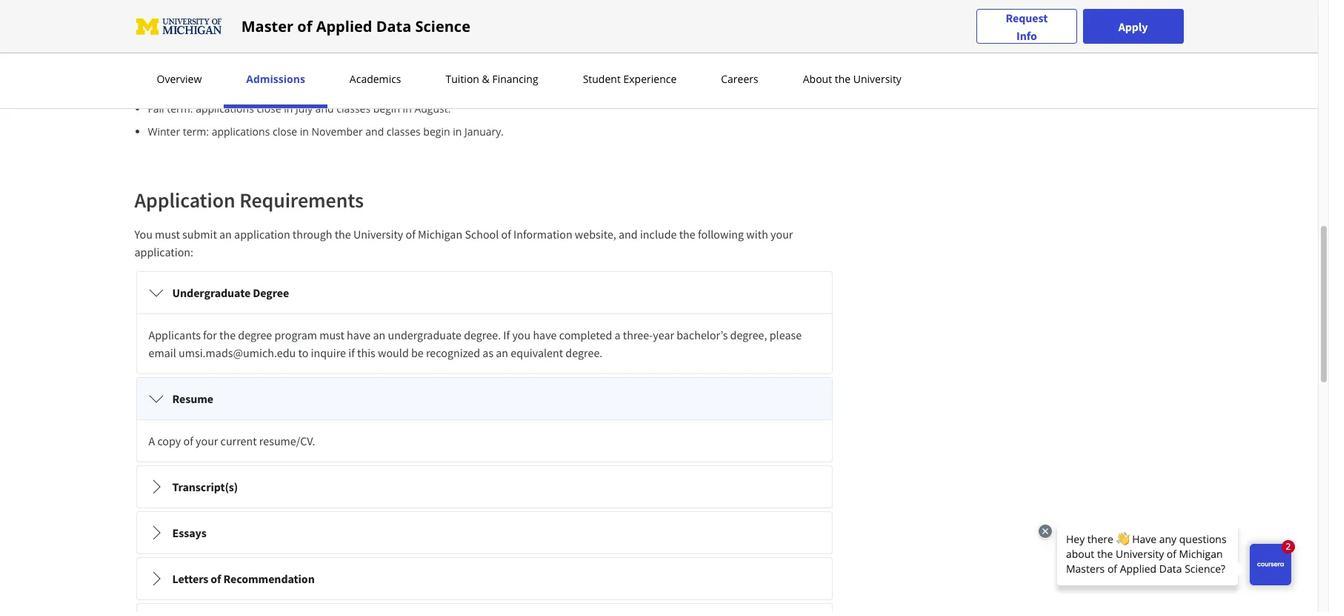 Task type: describe. For each thing, give the bounding box(es) containing it.
essays
[[172, 525, 207, 540]]

about the university link
[[799, 72, 906, 86]]

academics
[[350, 72, 401, 86]]

winter term: applications close in november and classes begin in january. list item
[[148, 124, 834, 139]]

in left july
[[284, 102, 293, 116]]

of right school
[[501, 227, 511, 242]]

classes for july
[[337, 102, 371, 116]]

applicants
[[149, 328, 201, 342]]

letters
[[172, 571, 208, 586]]

current
[[221, 434, 257, 448]]

an inside you must submit an application through the university of michigan school of information website, and include the following with your application:
[[219, 227, 232, 242]]

for
[[203, 328, 217, 342]]

umsi.mads@umich.edu
[[179, 345, 296, 360]]

following
[[698, 227, 744, 242]]

and for march
[[389, 79, 407, 93]]

letters of recommendation
[[172, 571, 315, 586]]

info
[[1017, 28, 1037, 43]]

undergraduate degree button
[[137, 272, 832, 314]]

a
[[149, 434, 155, 448]]

and for november
[[366, 125, 384, 139]]

be
[[411, 345, 424, 360]]

letters of recommendation button
[[137, 558, 832, 600]]

to
[[298, 345, 309, 360]]

final deadline
[[144, 3, 211, 17]]

spring/summer term: applications close in march and classes begin in may. list item
[[148, 78, 834, 93]]

term: for spring/summer
[[227, 79, 253, 93]]

of left michigan
[[406, 227, 416, 242]]

the right about
[[835, 72, 851, 86]]

term: for fall
[[167, 102, 193, 116]]

1 horizontal spatial an
[[373, 328, 386, 342]]

&
[[482, 72, 490, 86]]

november
[[312, 125, 363, 139]]

undergraduate
[[172, 285, 251, 300]]

would
[[378, 345, 409, 360]]

applications for spring/summer
[[256, 79, 314, 93]]

0 vertical spatial degree.
[[464, 328, 501, 342]]

july
[[296, 102, 313, 116]]

a copy of your current resume/cv.
[[149, 434, 315, 448]]

with
[[747, 227, 769, 242]]

close for march
[[317, 79, 341, 93]]

you must submit an application through the university of michigan school of information website, and include the following with your application:
[[135, 227, 793, 259]]

term: for winter
[[183, 125, 209, 139]]

admissions link
[[242, 72, 310, 86]]

in left the august. on the left of the page
[[403, 102, 412, 116]]

august.
[[415, 102, 451, 116]]

data
[[376, 16, 412, 36]]

email
[[149, 345, 176, 360]]

degree
[[253, 285, 289, 300]]

apply
[[1119, 19, 1149, 34]]

if
[[349, 345, 355, 360]]

overview
[[157, 72, 202, 86]]

begin for january.
[[423, 125, 450, 139]]

through
[[293, 227, 332, 242]]

in left march
[[344, 79, 353, 93]]

careers
[[721, 72, 759, 86]]

a
[[615, 328, 621, 342]]

fall
[[148, 102, 164, 116]]

program
[[275, 328, 317, 342]]

must inside applicants for the degree program must have an undergraduate degree. if you have completed a three-year bachelor's degree, please email umsi.mads@umich.edu to inquire if this would be recognized as an equivalent degree.
[[320, 328, 345, 342]]

begin for may.
[[447, 79, 474, 93]]

classes for march
[[410, 79, 444, 93]]

master of applied data science
[[241, 16, 471, 36]]

applications for fall
[[196, 102, 254, 116]]

as
[[483, 345, 494, 360]]

begin for august.
[[373, 102, 400, 116]]

march
[[356, 79, 386, 93]]

spring/summer
[[148, 79, 224, 93]]

fall term: applications close in july and classes begin in august.
[[148, 102, 451, 116]]

master
[[241, 16, 294, 36]]

applicants for the degree program must have an undergraduate degree. if you have completed a three-year bachelor's degree, please email umsi.mads@umich.edu to inquire if this would be recognized as an equivalent degree.
[[149, 328, 802, 360]]

include
[[640, 227, 677, 242]]

undergraduate degree
[[172, 285, 289, 300]]

about
[[803, 72, 832, 86]]

close for november
[[273, 125, 297, 139]]

resume button
[[137, 378, 832, 420]]

you
[[512, 328, 531, 342]]

of right copy
[[183, 434, 193, 448]]

recognized
[[426, 345, 480, 360]]

overview link
[[152, 72, 206, 86]]

admissions
[[246, 72, 305, 86]]

1 horizontal spatial degree.
[[566, 345, 603, 360]]

university inside you must submit an application through the university of michigan school of information website, and include the following with your application:
[[354, 227, 403, 242]]

application requirements
[[135, 187, 364, 213]]

applied
[[316, 16, 372, 36]]

inquire
[[311, 345, 346, 360]]

2 vertical spatial an
[[496, 345, 509, 360]]



Task type: locate. For each thing, give the bounding box(es) containing it.
an up the this on the bottom
[[373, 328, 386, 342]]

three
[[267, 47, 292, 61]]

0 vertical spatial term:
[[227, 79, 253, 93]]

an right "submit"
[[219, 227, 232, 242]]

have up if
[[347, 328, 371, 342]]

applications up fall term: applications close in july and classes begin in august.
[[256, 79, 314, 93]]

per
[[326, 47, 343, 61]]

university left michigan
[[354, 227, 403, 242]]

classes down the august. on the left of the page
[[387, 125, 421, 139]]

university of michigan image
[[135, 14, 224, 38]]

essays button
[[137, 512, 832, 554]]

must inside you must submit an application through the university of michigan school of information website, and include the following with your application:
[[155, 227, 180, 242]]

information
[[514, 227, 573, 242]]

request
[[1006, 10, 1048, 25]]

about the university
[[803, 72, 902, 86]]

0 vertical spatial your
[[771, 227, 793, 242]]

degree. up as
[[464, 328, 501, 342]]

term: down spring/summer at the top of page
[[167, 102, 193, 116]]

resume/cv.
[[259, 434, 315, 448]]

tuition & financing
[[446, 72, 539, 86]]

accepts
[[166, 47, 203, 61]]

the right include
[[679, 227, 696, 242]]

1 vertical spatial degree.
[[566, 345, 603, 360]]

and right march
[[389, 79, 407, 93]]

1 vertical spatial close
[[257, 102, 281, 116]]

winter
[[148, 125, 180, 139]]

classes for november
[[387, 125, 421, 139]]

in down july
[[300, 125, 309, 139]]

close down per
[[317, 79, 341, 93]]

0 vertical spatial close
[[317, 79, 341, 93]]

winter term: applications close in november and classes begin in january.
[[148, 125, 504, 139]]

year:
[[390, 47, 414, 61]]

have up 'equivalent'
[[533, 328, 557, 342]]

completed
[[559, 328, 612, 342]]

1 horizontal spatial must
[[320, 328, 345, 342]]

the inside applicants for the degree program must have an undergraduate degree. if you have completed a three-year bachelor's degree, please email umsi.mads@umich.edu to inquire if this would be recognized as an equivalent degree.
[[219, 328, 236, 342]]

classes
[[410, 79, 444, 93], [337, 102, 371, 116], [387, 125, 421, 139]]

0 horizontal spatial have
[[347, 328, 371, 342]]

apply button
[[1083, 9, 1184, 44]]

0 horizontal spatial an
[[219, 227, 232, 242]]

your left current
[[196, 434, 218, 448]]

submit
[[182, 227, 217, 242]]

your inside you must submit an application through the university of michigan school of information website, and include the following with your application:
[[771, 227, 793, 242]]

applications for winter
[[212, 125, 270, 139]]

the right the 'for'
[[219, 328, 236, 342]]

applications down fall term: applications close in july and classes begin in august.
[[212, 125, 270, 139]]

applications down spring/summer at the top of page
[[196, 102, 254, 116]]

this
[[357, 345, 376, 360]]

of right letters
[[211, 571, 221, 586]]

request info
[[1006, 10, 1048, 43]]

close
[[317, 79, 341, 93], [257, 102, 281, 116], [273, 125, 297, 139]]

requirements
[[240, 187, 364, 213]]

student experience link
[[579, 72, 681, 86]]

2 vertical spatial classes
[[387, 125, 421, 139]]

degree
[[238, 328, 272, 342]]

close for july
[[257, 102, 281, 116]]

may.
[[488, 79, 511, 93]]

0 vertical spatial classes
[[410, 79, 444, 93]]

recommendation
[[223, 571, 315, 586]]

and left include
[[619, 227, 638, 242]]

applications down master
[[206, 47, 264, 61]]

and inside you must submit an application through the university of michigan school of information website, and include the following with your application:
[[619, 227, 638, 242]]

and right july
[[315, 102, 334, 116]]

term: down mads accepts applications three terms per calendar year:
[[227, 79, 253, 93]]

of
[[297, 16, 312, 36], [406, 227, 416, 242], [501, 227, 511, 242], [183, 434, 193, 448], [211, 571, 221, 586]]

january.
[[465, 125, 504, 139]]

michigan
[[418, 227, 463, 242]]

please
[[770, 328, 802, 342]]

2 horizontal spatial an
[[496, 345, 509, 360]]

1 horizontal spatial have
[[533, 328, 557, 342]]

term:
[[227, 79, 253, 93], [167, 102, 193, 116], [183, 125, 209, 139]]

begin down the august. on the left of the page
[[423, 125, 450, 139]]

must up application:
[[155, 227, 180, 242]]

the right through
[[335, 227, 351, 242]]

fall term: applications close in july and classes begin in august. list item
[[148, 101, 834, 116]]

an right as
[[496, 345, 509, 360]]

your right the with
[[771, 227, 793, 242]]

transcript(s)
[[172, 480, 238, 494]]

must
[[155, 227, 180, 242], [320, 328, 345, 342]]

equivalent
[[511, 345, 563, 360]]

close down fall term: applications close in july and classes begin in august.
[[273, 125, 297, 139]]

spring/summer term: applications close in march and classes begin in may.
[[148, 79, 511, 93]]

and right november
[[366, 125, 384, 139]]

request info button
[[977, 9, 1077, 44]]

careers link
[[717, 72, 763, 86]]

university
[[854, 72, 902, 86], [354, 227, 403, 242]]

2 vertical spatial begin
[[423, 125, 450, 139]]

2 have from the left
[[533, 328, 557, 342]]

begin down march
[[373, 102, 400, 116]]

in left january.
[[453, 125, 462, 139]]

classes up november
[[337, 102, 371, 116]]

begin left & at left
[[447, 79, 474, 93]]

application
[[234, 227, 290, 242]]

0 horizontal spatial university
[[354, 227, 403, 242]]

1 vertical spatial university
[[354, 227, 403, 242]]

degree.
[[464, 328, 501, 342], [566, 345, 603, 360]]

0 vertical spatial university
[[854, 72, 902, 86]]

list
[[140, 78, 834, 139]]

1 vertical spatial an
[[373, 328, 386, 342]]

1 horizontal spatial university
[[854, 72, 902, 86]]

and for july
[[315, 102, 334, 116]]

1 vertical spatial begin
[[373, 102, 400, 116]]

calendar
[[345, 47, 387, 61]]

student
[[583, 72, 621, 86]]

the
[[835, 72, 851, 86], [335, 227, 351, 242], [679, 227, 696, 242], [219, 328, 236, 342]]

transcript(s) button
[[137, 466, 832, 508]]

experience
[[624, 72, 677, 86]]

final
[[144, 3, 167, 17]]

list containing spring/summer term: applications close in march and classes begin in may.
[[140, 78, 834, 139]]

degree,
[[730, 328, 768, 342]]

classes up the august. on the left of the page
[[410, 79, 444, 93]]

0 horizontal spatial degree.
[[464, 328, 501, 342]]

1 vertical spatial your
[[196, 434, 218, 448]]

0 vertical spatial must
[[155, 227, 180, 242]]

tuition
[[446, 72, 479, 86]]

1 horizontal spatial your
[[771, 227, 793, 242]]

copy
[[157, 434, 181, 448]]

of inside 'dropdown button'
[[211, 571, 221, 586]]

0 vertical spatial an
[[219, 227, 232, 242]]

application:
[[135, 245, 194, 259]]

you
[[135, 227, 153, 242]]

of up "terms" at top
[[297, 16, 312, 36]]

must up inquire
[[320, 328, 345, 342]]

1 vertical spatial must
[[320, 328, 345, 342]]

1 vertical spatial classes
[[337, 102, 371, 116]]

2 vertical spatial close
[[273, 125, 297, 139]]

three-
[[623, 328, 653, 342]]

begin
[[447, 79, 474, 93], [373, 102, 400, 116], [423, 125, 450, 139]]

in left may. on the left top of the page
[[476, 79, 485, 93]]

tuition & financing link
[[441, 72, 543, 86]]

0 vertical spatial begin
[[447, 79, 474, 93]]

bachelor's
[[677, 328, 728, 342]]

student experience
[[583, 72, 677, 86]]

academics link
[[345, 72, 406, 86]]

science
[[415, 16, 471, 36]]

resume
[[172, 391, 213, 406]]

school
[[465, 227, 499, 242]]

close down the admissions at left
[[257, 102, 281, 116]]

if
[[503, 328, 510, 342]]

website,
[[575, 227, 617, 242]]

1 have from the left
[[347, 328, 371, 342]]

university right about
[[854, 72, 902, 86]]

deadline
[[170, 3, 211, 17]]

1 vertical spatial term:
[[167, 102, 193, 116]]

degree. down completed
[[566, 345, 603, 360]]

mads
[[135, 47, 164, 61]]

2 vertical spatial term:
[[183, 125, 209, 139]]

applications for mads
[[206, 47, 264, 61]]

financing
[[492, 72, 539, 86]]

term: right winter
[[183, 125, 209, 139]]

0 horizontal spatial your
[[196, 434, 218, 448]]

0 horizontal spatial must
[[155, 227, 180, 242]]

undergraduate
[[388, 328, 462, 342]]



Task type: vqa. For each thing, say whether or not it's contained in the screenshot.
must within the You Must Submit An Application Through The University Of Michigan School Of Information Website, And Include The Following With Your Application:
yes



